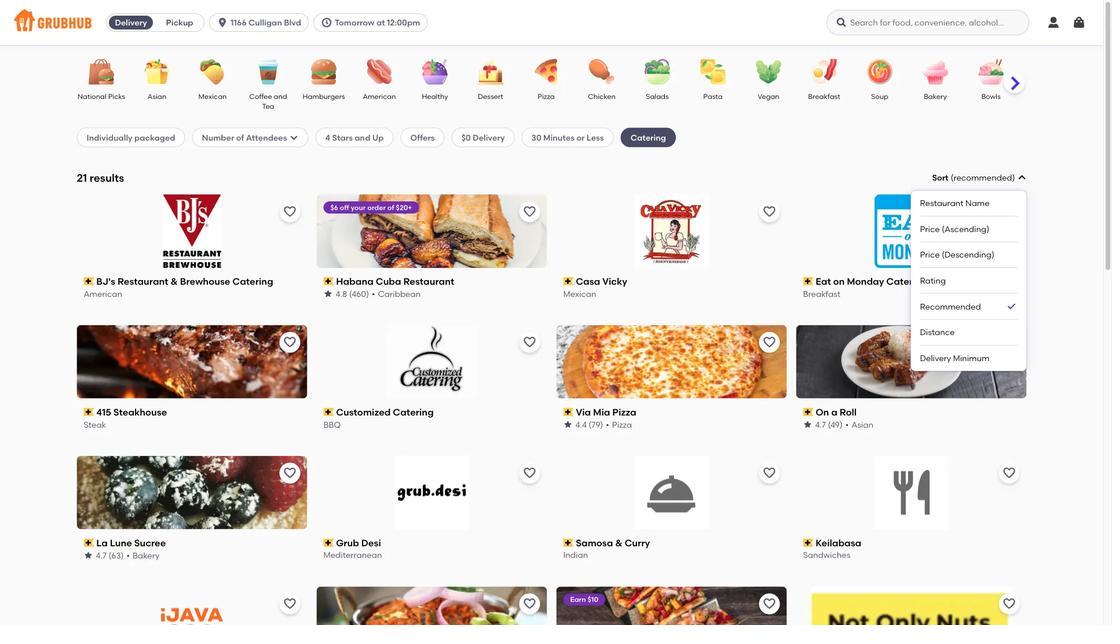 Task type: vqa. For each thing, say whether or not it's contained in the screenshot.


Task type: describe. For each thing, give the bounding box(es) containing it.
bj's restaurant & brewhouse catering
[[96, 276, 273, 287]]

minutes
[[543, 133, 575, 142]]

soup
[[871, 92, 888, 101]]

4 stars and up
[[325, 133, 384, 142]]

attendees
[[246, 133, 287, 142]]

star icon image for la
[[84, 551, 93, 560]]

1 horizontal spatial asian
[[852, 420, 874, 430]]

1 vertical spatial &
[[615, 538, 623, 549]]

save this restaurant button for customized catering logo at left
[[519, 332, 540, 353]]

pickup button
[[155, 13, 204, 32]]

• for cuba
[[372, 289, 375, 299]]

save this restaurant image for chaacha's kitchen logo
[[523, 598, 537, 611]]

1 horizontal spatial bakery
[[924, 92, 947, 101]]

1 horizontal spatial and
[[355, 133, 370, 142]]

vicky
[[602, 276, 627, 287]]

picks
[[108, 92, 125, 101]]

save this restaurant image for catering
[[523, 336, 537, 350]]

eat on monday catering logo image
[[875, 195, 948, 268]]

pizza image
[[526, 59, 566, 85]]

desi contemporary | indian | casual logo image
[[556, 587, 787, 626]]

keilabasa logo image
[[875, 456, 948, 530]]

svg image inside the 1166 culligan blvd button
[[217, 17, 228, 28]]

on a roll link
[[803, 406, 1020, 419]]

blvd
[[284, 18, 301, 28]]

catering right monday
[[887, 276, 927, 287]]

delivery button
[[107, 13, 155, 32]]

keilabasa
[[816, 538, 862, 549]]

roll
[[840, 407, 857, 418]]

culligan
[[249, 18, 282, 28]]

name
[[966, 198, 990, 208]]

0 horizontal spatial svg image
[[289, 133, 299, 142]]

• caribbean
[[372, 289, 421, 299]]

(63)
[[109, 551, 124, 561]]

save this restaurant button for 415 steakhouse logo
[[280, 332, 300, 353]]

brewhouse
[[180, 276, 230, 287]]

healthy
[[422, 92, 448, 101]]

0 vertical spatial mexican
[[198, 92, 226, 101]]

save this restaurant image for casa vicky logo
[[763, 205, 777, 219]]

subscription pass image for grub
[[324, 539, 334, 547]]

$0
[[462, 133, 471, 142]]

save this restaurant button for the ijava cafe logo
[[280, 594, 300, 615]]

earn $10
[[570, 596, 598, 604]]

chaacha's kitchen logo image
[[317, 587, 547, 626]]

4
[[325, 133, 330, 142]]

star icon image for habana
[[324, 289, 333, 299]]

not only nuts logo image
[[810, 587, 1013, 626]]

mexican image
[[192, 59, 233, 85]]

on
[[833, 276, 845, 287]]

habana cuba restaurant logo image
[[317, 195, 547, 268]]

via mia pizza link
[[563, 406, 780, 419]]

delivery for delivery
[[115, 18, 147, 28]]

save this restaurant image for mia
[[763, 336, 777, 350]]

save this restaurant button for keilabasa logo on the right bottom
[[999, 463, 1020, 484]]

at
[[376, 18, 385, 28]]

pasta image
[[693, 59, 733, 85]]

salads image
[[637, 59, 677, 85]]

on a roll logo image
[[796, 325, 1027, 399]]

breakfast image
[[804, 59, 844, 85]]

save this restaurant image for grub desi logo on the left bottom of page
[[523, 467, 537, 481]]

price (ascending)
[[920, 224, 989, 234]]

4.4
[[576, 420, 587, 430]]

samosa
[[576, 538, 613, 549]]

1166 culligan blvd button
[[209, 13, 313, 32]]

save this restaurant button for casa vicky logo
[[759, 201, 780, 222]]

save this restaurant button for not only nuts logo
[[999, 594, 1020, 615]]

save this restaurant image for not only nuts logo
[[1002, 598, 1016, 611]]

via
[[576, 407, 591, 418]]

save this restaurant image for &
[[763, 467, 777, 481]]

1 horizontal spatial delivery
[[473, 133, 505, 142]]

1 vertical spatial breakfast
[[803, 289, 841, 299]]

subscription pass image inside keilabasa link
[[803, 539, 813, 547]]

hamburgers image
[[303, 59, 344, 85]]

(460)
[[349, 289, 369, 299]]

recommended option
[[920, 294, 1018, 320]]

coffee
[[249, 92, 272, 101]]

0 vertical spatial american
[[363, 92, 396, 101]]

coffee and tea image
[[248, 59, 288, 85]]

save this restaurant button for chaacha's kitchen logo
[[519, 594, 540, 615]]

mediterranean
[[324, 551, 382, 561]]

tomorrow at 12:00pm
[[335, 18, 420, 28]]

casa vicky
[[576, 276, 627, 287]]

national picks image
[[81, 59, 121, 85]]

415
[[96, 407, 111, 418]]

asian image
[[136, 59, 177, 85]]

save this restaurant image for the ijava cafe logo
[[283, 598, 297, 611]]

2 horizontal spatial restaurant
[[920, 198, 964, 208]]

2 horizontal spatial svg image
[[1047, 16, 1061, 30]]

none field containing sort
[[911, 172, 1027, 371]]

la lune sucree
[[96, 538, 166, 549]]

dessert image
[[470, 59, 511, 85]]

packaged
[[134, 133, 175, 142]]

your
[[351, 203, 366, 212]]

via mia pizza logo image
[[556, 325, 787, 399]]

bakery image
[[915, 59, 956, 85]]

restaurant name
[[920, 198, 990, 208]]

(
[[951, 173, 954, 183]]

price (descending)
[[920, 250, 995, 260]]

(49)
[[828, 420, 843, 430]]

1 vertical spatial pizza
[[612, 407, 636, 418]]

habana cuba restaurant link
[[324, 275, 540, 288]]

bj's restaurant & brewhouse catering logo image
[[163, 195, 221, 268]]

tomorrow
[[335, 18, 375, 28]]

grub desi
[[336, 538, 381, 549]]

casa
[[576, 276, 600, 287]]

casa vicky link
[[563, 275, 780, 288]]

rating
[[920, 276, 946, 286]]

lune
[[110, 538, 132, 549]]

subscription pass image for on a roll
[[803, 408, 813, 417]]

up
[[372, 133, 384, 142]]

bowls
[[981, 92, 1001, 101]]

customized
[[336, 407, 391, 418]]

(ascending)
[[942, 224, 989, 234]]

and inside coffee and tea
[[273, 92, 287, 101]]

save this restaurant button for bj's restaurant & brewhouse catering logo at the top of page
[[280, 201, 300, 222]]

subscription pass image for la
[[84, 539, 94, 547]]

healthy image
[[414, 59, 455, 85]]

results
[[90, 172, 124, 184]]

$0 delivery
[[462, 133, 505, 142]]

1 horizontal spatial svg image
[[836, 17, 848, 28]]

eat on monday catering link
[[803, 275, 1020, 288]]

star icon image for via
[[563, 420, 573, 430]]

national picks
[[77, 92, 125, 101]]

• for a
[[846, 420, 849, 430]]

subscription pass image for samosa
[[563, 539, 574, 547]]

bowls image
[[971, 59, 1011, 85]]

coffee and tea
[[249, 92, 287, 111]]

2 vertical spatial pizza
[[612, 420, 632, 430]]



Task type: locate. For each thing, give the bounding box(es) containing it.
0 horizontal spatial of
[[236, 133, 244, 142]]

price left (ascending) on the top right of page
[[920, 224, 940, 234]]

mia
[[593, 407, 610, 418]]

subscription pass image left via
[[563, 408, 574, 417]]

1 horizontal spatial 4.7
[[815, 420, 826, 430]]

0 horizontal spatial &
[[171, 276, 178, 287]]

subscription pass image left on
[[803, 408, 813, 417]]

american down the bj's
[[84, 289, 122, 299]]

distance
[[920, 328, 955, 338]]

grub desi logo image
[[395, 456, 469, 530]]

subscription pass image left the bj's
[[84, 278, 94, 286]]

breakfast down eat
[[803, 289, 841, 299]]

save this restaurant button for samosa & curry logo
[[759, 463, 780, 484]]

415 steakhouse
[[96, 407, 167, 418]]

subscription pass image for via
[[563, 408, 574, 417]]

0 horizontal spatial mexican
[[198, 92, 226, 101]]

subscription pass image for habana
[[324, 278, 334, 286]]

& left brewhouse
[[171, 276, 178, 287]]

number of attendees
[[202, 133, 287, 142]]

subscription pass image for customized
[[324, 408, 334, 417]]

subscription pass image inside the eat on monday catering link
[[803, 278, 813, 286]]

0 vertical spatial price
[[920, 224, 940, 234]]

bbq
[[324, 420, 341, 430]]

1 vertical spatial delivery
[[473, 133, 505, 142]]

on a roll
[[816, 407, 857, 418]]

chicken image
[[581, 59, 622, 85]]

pizza up • pizza
[[612, 407, 636, 418]]

price for price (ascending)
[[920, 224, 940, 234]]

pizza down via mia pizza
[[612, 420, 632, 430]]

subscription pass image inside casa vicky link
[[563, 278, 574, 286]]

• bakery
[[127, 551, 159, 561]]

restaurant
[[920, 198, 964, 208], [118, 276, 168, 287], [404, 276, 454, 287]]

subscription pass image inside "415 steakhouse" link
[[84, 408, 94, 417]]

0 horizontal spatial asian
[[147, 92, 166, 101]]

0 horizontal spatial and
[[273, 92, 287, 101]]

bakery down bakery image
[[924, 92, 947, 101]]

1 vertical spatial of
[[388, 203, 394, 212]]

21
[[77, 172, 87, 184]]

subscription pass image left eat
[[803, 278, 813, 286]]

0 horizontal spatial american
[[84, 289, 122, 299]]

bakery
[[924, 92, 947, 101], [133, 551, 159, 561]]

save this restaurant button
[[280, 201, 300, 222], [519, 201, 540, 222], [759, 201, 780, 222], [999, 201, 1020, 222], [280, 332, 300, 353], [519, 332, 540, 353], [759, 332, 780, 353], [999, 332, 1020, 353], [280, 463, 300, 484], [519, 463, 540, 484], [759, 463, 780, 484], [999, 463, 1020, 484], [280, 594, 300, 615], [519, 594, 540, 615], [759, 594, 780, 615], [999, 594, 1020, 615]]

save this restaurant image for 415 steakhouse logo
[[283, 336, 297, 350]]

desi
[[361, 538, 381, 549]]

of right number
[[236, 133, 244, 142]]

subscription pass image inside bj's restaurant & brewhouse catering link
[[84, 278, 94, 286]]

• right '(63)'
[[127, 551, 130, 561]]

delivery for delivery minimum
[[920, 354, 951, 363]]

0 horizontal spatial restaurant
[[118, 276, 168, 287]]

delivery
[[115, 18, 147, 28], [473, 133, 505, 142], [920, 354, 951, 363]]

stars
[[332, 133, 353, 142]]

mexican
[[198, 92, 226, 101], [563, 289, 596, 299]]

sandwiches
[[803, 551, 851, 561]]

4.7 down on
[[815, 420, 826, 430]]

1166 culligan blvd
[[231, 18, 301, 28]]

save this restaurant image for a
[[1002, 336, 1016, 350]]

mexican down the mexican image at top
[[198, 92, 226, 101]]

order
[[367, 203, 386, 212]]

catering down salads
[[631, 133, 666, 142]]

1 vertical spatial bakery
[[133, 551, 159, 561]]

offers
[[410, 133, 435, 142]]

$6
[[330, 203, 338, 212]]

subscription pass image left grub
[[324, 539, 334, 547]]

vegan
[[758, 92, 779, 101]]

subscription pass image for bj's restaurant & brewhouse catering
[[84, 278, 94, 286]]

star icon image left 4.8 at top
[[324, 289, 333, 299]]

save this restaurant button for la lune sucree logo
[[280, 463, 300, 484]]

delivery inside button
[[115, 18, 147, 28]]

star icon image
[[324, 289, 333, 299], [563, 420, 573, 430], [803, 420, 812, 430], [84, 551, 93, 560]]

• for lune
[[127, 551, 130, 561]]

cuba
[[376, 276, 401, 287]]

main navigation navigation
[[0, 0, 1104, 45]]

la lune sucree link
[[84, 537, 300, 550]]

customized catering
[[336, 407, 434, 418]]

415 steakhouse logo image
[[77, 325, 307, 399]]

0 vertical spatial breakfast
[[808, 92, 840, 101]]

number
[[202, 133, 234, 142]]

habana
[[336, 276, 374, 287]]

& left curry
[[615, 538, 623, 549]]

subscription pass image for eat on monday catering
[[803, 278, 813, 286]]

soup image
[[859, 59, 900, 85]]

save this restaurant image for la lune sucree logo
[[283, 467, 297, 481]]

1 vertical spatial and
[[355, 133, 370, 142]]

and up tea
[[273, 92, 287, 101]]

1 vertical spatial asian
[[852, 420, 874, 430]]

less
[[587, 133, 604, 142]]

subscription pass image left the la
[[84, 539, 94, 547]]

restaurant down the sort
[[920, 198, 964, 208]]

breakfast down breakfast image
[[808, 92, 840, 101]]

subscription pass image left habana
[[324, 278, 334, 286]]

sort ( recommended )
[[932, 173, 1015, 183]]

via mia pizza
[[576, 407, 636, 418]]

save this restaurant image for bj's restaurant & brewhouse catering logo at the top of page
[[283, 205, 297, 219]]

1 vertical spatial price
[[920, 250, 940, 260]]

save this restaurant button for eat on monday catering logo
[[999, 201, 1020, 222]]

&
[[171, 276, 178, 287], [615, 538, 623, 549]]

1 vertical spatial american
[[84, 289, 122, 299]]

subscription pass image inside habana cuba restaurant link
[[324, 278, 334, 286]]

star icon image left 4.4
[[563, 420, 573, 430]]

4.7 down the la
[[96, 551, 107, 561]]

recommended
[[920, 302, 981, 312]]

1 horizontal spatial american
[[363, 92, 396, 101]]

and left the up on the top left of page
[[355, 133, 370, 142]]

$20+
[[396, 203, 412, 212]]

21 results
[[77, 172, 124, 184]]

of left $20+
[[388, 203, 394, 212]]

• right (49)
[[846, 420, 849, 430]]

0 vertical spatial asian
[[147, 92, 166, 101]]

asian down asian image
[[147, 92, 166, 101]]

la lune sucree logo image
[[77, 456, 307, 530]]

star icon image left the 4.7 (49)
[[803, 420, 812, 430]]

1 price from the top
[[920, 224, 940, 234]]

bj's
[[96, 276, 115, 287]]

(descending)
[[942, 250, 995, 260]]

save this restaurant image
[[523, 336, 537, 350], [763, 336, 777, 350], [1002, 336, 1016, 350], [763, 467, 777, 481], [1002, 467, 1016, 481], [763, 598, 777, 611]]

0 vertical spatial 4.7
[[815, 420, 826, 430]]

monday
[[847, 276, 884, 287]]

on
[[816, 407, 829, 418]]

svg image
[[1072, 16, 1086, 30], [217, 17, 228, 28], [321, 17, 333, 28], [1018, 173, 1027, 183]]

subscription pass image inside customized catering link
[[324, 408, 334, 417]]

star icon image left 4.7 (63)
[[84, 551, 93, 560]]

0 horizontal spatial delivery
[[115, 18, 147, 28]]

subscription pass image
[[84, 278, 94, 286], [803, 278, 813, 286], [84, 408, 94, 417], [803, 408, 813, 417]]

customized catering logo image
[[385, 325, 478, 399]]

subscription pass image
[[324, 278, 334, 286], [563, 278, 574, 286], [324, 408, 334, 417], [563, 408, 574, 417], [84, 539, 94, 547], [324, 539, 334, 547], [563, 539, 574, 547], [803, 539, 813, 547]]

4.7 (49)
[[815, 420, 843, 430]]

bakery down the sucree
[[133, 551, 159, 561]]

subscription pass image inside samosa & curry link
[[563, 539, 574, 547]]

0 horizontal spatial bakery
[[133, 551, 159, 561]]

• right (460)
[[372, 289, 375, 299]]

1 vertical spatial mexican
[[563, 289, 596, 299]]

samosa & curry
[[576, 538, 650, 549]]

None field
[[911, 172, 1027, 371]]

ijava cafe logo image
[[155, 587, 229, 626]]

subscription pass image up steak
[[84, 408, 94, 417]]

subscription pass image up sandwiches
[[803, 539, 813, 547]]

national
[[77, 92, 106, 101]]

svg image
[[1047, 16, 1061, 30], [836, 17, 848, 28], [289, 133, 299, 142]]

tomorrow at 12:00pm button
[[313, 13, 432, 32]]

$10
[[588, 596, 598, 604]]

subscription pass image for 415 steakhouse
[[84, 408, 94, 417]]

save this restaurant image
[[283, 205, 297, 219], [523, 205, 537, 219], [763, 205, 777, 219], [1002, 205, 1016, 219], [283, 336, 297, 350], [283, 467, 297, 481], [523, 467, 537, 481], [283, 598, 297, 611], [523, 598, 537, 611], [1002, 598, 1016, 611]]

asian down roll
[[852, 420, 874, 430]]

subscription pass image inside the la lune sucree link
[[84, 539, 94, 547]]

2 price from the top
[[920, 250, 940, 260]]

delivery right the $0
[[473, 133, 505, 142]]

catering right brewhouse
[[232, 276, 273, 287]]

earn
[[570, 596, 586, 604]]

price for price (descending)
[[920, 250, 940, 260]]

1 vertical spatial 4.7
[[96, 551, 107, 561]]

4.7 for on a roll
[[815, 420, 826, 430]]

american down american image
[[363, 92, 396, 101]]

star icon image for on
[[803, 420, 812, 430]]

4.4 (79)
[[576, 420, 603, 430]]

1166
[[231, 18, 247, 28]]

caribbean
[[378, 289, 421, 299]]

• for mia
[[606, 420, 609, 430]]

list box containing restaurant name
[[920, 191, 1018, 371]]

la
[[96, 538, 108, 549]]

1 horizontal spatial &
[[615, 538, 623, 549]]

casa vicky logo image
[[635, 195, 708, 268]]

steakhouse
[[113, 407, 167, 418]]

minimum
[[953, 354, 990, 363]]

a
[[831, 407, 838, 418]]

4.8 (460)
[[336, 289, 369, 299]]

american image
[[359, 59, 399, 85]]

0 vertical spatial pizza
[[538, 92, 554, 101]]

catering
[[631, 133, 666, 142], [232, 276, 273, 287], [887, 276, 927, 287], [393, 407, 434, 418]]

catering right customized
[[393, 407, 434, 418]]

• asian
[[846, 420, 874, 430]]

1 horizontal spatial of
[[388, 203, 394, 212]]

samosa & curry link
[[563, 537, 780, 550]]

pizza down pizza image
[[538, 92, 554, 101]]

$6 off your order of $20+
[[330, 203, 412, 212]]

price
[[920, 224, 940, 234], [920, 250, 940, 260]]

restaurant right the bj's
[[118, 276, 168, 287]]

0 vertical spatial &
[[171, 276, 178, 287]]

save this restaurant image for eat on monday catering logo
[[1002, 205, 1016, 219]]

• pizza
[[606, 420, 632, 430]]

list box
[[920, 191, 1018, 371]]

grub
[[336, 538, 359, 549]]

price up rating
[[920, 250, 940, 260]]

samosa & curry logo image
[[635, 456, 708, 530]]

4.8
[[336, 289, 347, 299]]

hamburgers
[[302, 92, 345, 101]]

subscription pass image inside on a roll link
[[803, 408, 813, 417]]

0 vertical spatial delivery
[[115, 18, 147, 28]]

individually packaged
[[87, 133, 175, 142]]

delivery minimum
[[920, 354, 990, 363]]

svg image inside tomorrow at 12:00pm button
[[321, 17, 333, 28]]

tea
[[262, 102, 274, 111]]

1 horizontal spatial mexican
[[563, 289, 596, 299]]

subscription pass image left casa at the right top
[[563, 278, 574, 286]]

save this restaurant button for "on a roll logo"
[[999, 332, 1020, 353]]

pizza
[[538, 92, 554, 101], [612, 407, 636, 418], [612, 420, 632, 430]]

save this restaurant button for via mia pizza logo
[[759, 332, 780, 353]]

eat
[[816, 276, 831, 287]]

(79)
[[589, 420, 603, 430]]

delivery down distance
[[920, 354, 951, 363]]

0 horizontal spatial 4.7
[[96, 551, 107, 561]]

save this restaurant button for grub desi logo on the left bottom of page
[[519, 463, 540, 484]]

0 vertical spatial and
[[273, 92, 287, 101]]

pickup
[[166, 18, 193, 28]]

delivery left pickup button
[[115, 18, 147, 28]]

pasta
[[703, 92, 722, 101]]

dessert
[[478, 92, 503, 101]]

or
[[577, 133, 585, 142]]

grub desi link
[[324, 537, 540, 550]]

restaurant up caribbean
[[404, 276, 454, 287]]

subscription pass image up the bbq
[[324, 408, 334, 417]]

chicken
[[588, 92, 615, 101]]

0 vertical spatial bakery
[[924, 92, 947, 101]]

Search for food, convenience, alcohol... search field
[[827, 10, 1029, 35]]

2 horizontal spatial delivery
[[920, 354, 951, 363]]

vegan image
[[748, 59, 789, 85]]

1 horizontal spatial restaurant
[[404, 276, 454, 287]]

subscription pass image inside grub desi link
[[324, 539, 334, 547]]

and
[[273, 92, 287, 101], [355, 133, 370, 142]]

subscription pass image up indian
[[563, 539, 574, 547]]

american
[[363, 92, 396, 101], [84, 289, 122, 299]]

check icon image
[[1006, 301, 1018, 313]]

2 vertical spatial delivery
[[920, 354, 951, 363]]

recommended
[[954, 173, 1012, 183]]

• right (79)
[[606, 420, 609, 430]]

subscription pass image for casa
[[563, 278, 574, 286]]

•
[[372, 289, 375, 299], [606, 420, 609, 430], [846, 420, 849, 430], [127, 551, 130, 561]]

sort
[[932, 173, 949, 183]]

0 vertical spatial of
[[236, 133, 244, 142]]

habana cuba restaurant
[[336, 276, 454, 287]]

mexican down casa at the right top
[[563, 289, 596, 299]]

subscription pass image inside via mia pizza link
[[563, 408, 574, 417]]

curry
[[625, 538, 650, 549]]

30 minutes or less
[[532, 133, 604, 142]]

4.7 for la lune sucree
[[96, 551, 107, 561]]

off
[[340, 203, 349, 212]]

eat on monday catering
[[816, 276, 927, 287]]



